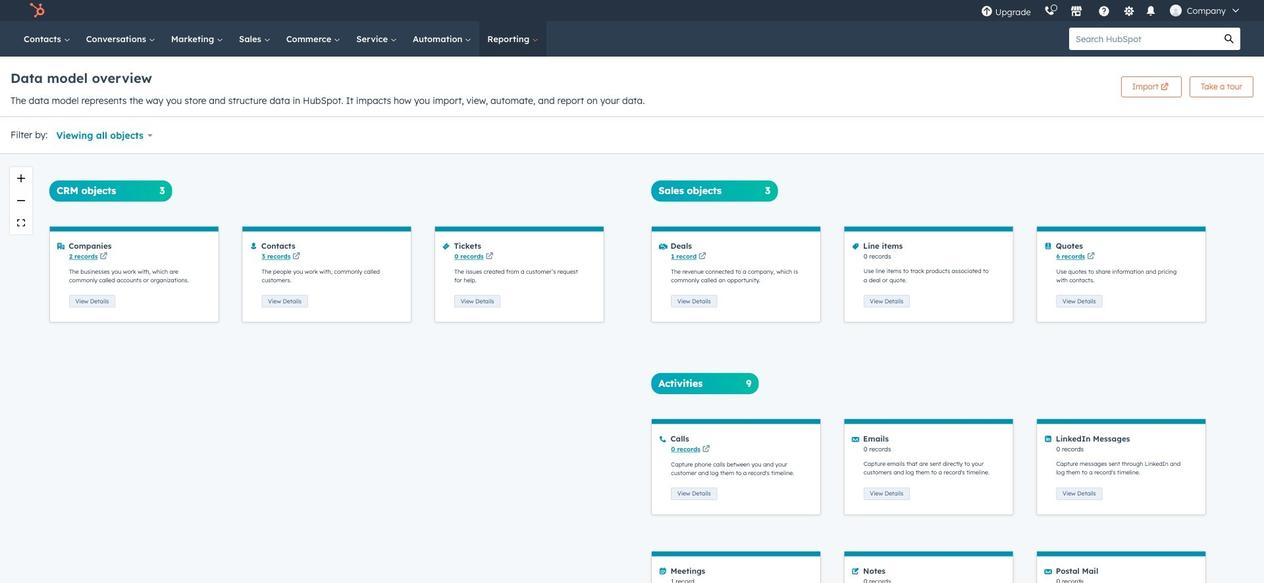 Task type: locate. For each thing, give the bounding box(es) containing it.
fit view image
[[17, 220, 25, 227]]

Search HubSpot search field
[[1069, 28, 1218, 50]]

jacob simon image
[[1170, 5, 1182, 16]]

menu
[[974, 0, 1249, 21]]



Task type: vqa. For each thing, say whether or not it's contained in the screenshot.
Jacob Simon "image"
yes



Task type: describe. For each thing, give the bounding box(es) containing it.
zoom in image
[[17, 175, 25, 182]]

marketplaces image
[[1071, 6, 1082, 18]]



